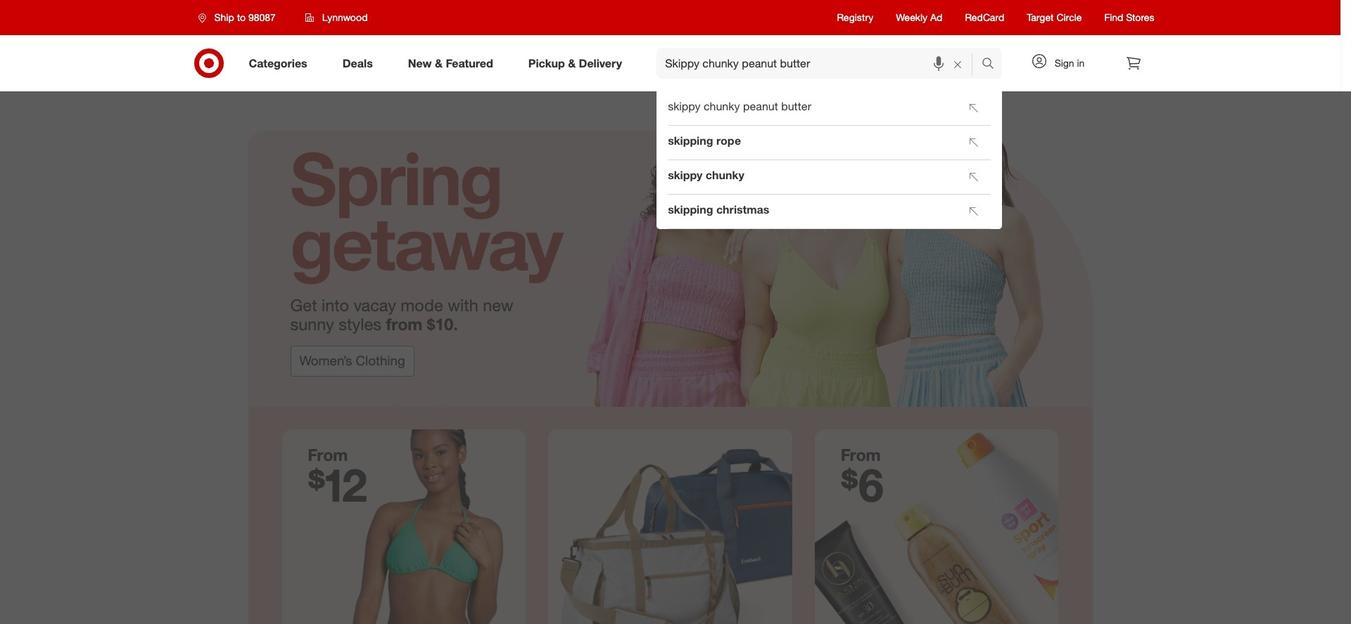 Task type: locate. For each thing, give the bounding box(es) containing it.
What can we help you find? suggestions appear below search field
[[657, 48, 985, 79]]

spring getaway image
[[248, 91, 1093, 408]]



Task type: vqa. For each thing, say whether or not it's contained in the screenshot.
30 MATCHING HOLIDAY PAJAMAS*
no



